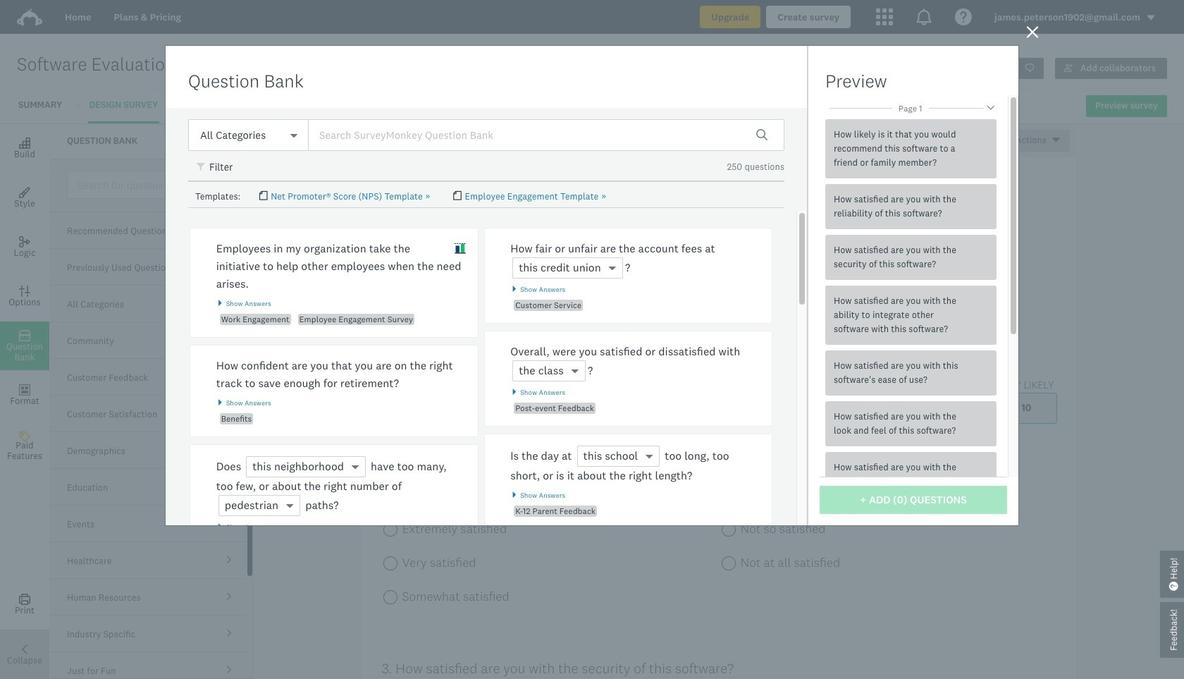 Task type: describe. For each thing, give the bounding box(es) containing it.
Search SurveyMonkey Question Bank text field
[[308, 119, 785, 151]]

help icon image
[[956, 8, 973, 25]]

1 products icon image from the left
[[877, 8, 894, 25]]

Search for questions text field
[[67, 171, 246, 199]]



Task type: locate. For each thing, give the bounding box(es) containing it.
icon   xjtfe image
[[197, 163, 207, 172], [455, 243, 467, 255]]

surveymonkey logo image
[[17, 8, 42, 26]]

2 products icon image from the left
[[916, 8, 933, 25]]

0 horizontal spatial icon   xjtfe image
[[197, 163, 207, 172]]

0 horizontal spatial products icon image
[[877, 8, 894, 25]]

1 horizontal spatial products icon image
[[916, 8, 933, 25]]

0 vertical spatial icon   xjtfe image
[[197, 163, 207, 172]]

products icon image
[[877, 8, 894, 25], [916, 8, 933, 25]]

1 vertical spatial icon   xjtfe image
[[455, 243, 467, 255]]

1 horizontal spatial icon   xjtfe image
[[455, 243, 467, 255]]



Task type: vqa. For each thing, say whether or not it's contained in the screenshot.
2nd Products Icon from left
yes



